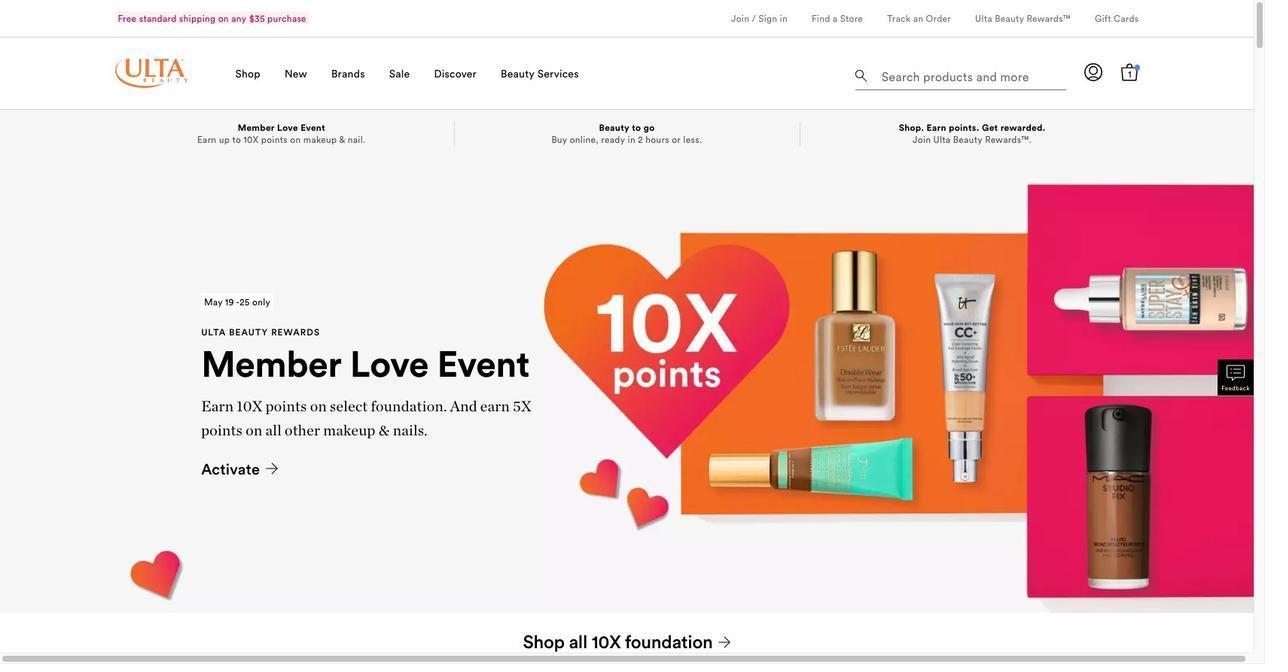 Task type: describe. For each thing, give the bounding box(es) containing it.
log in to your ulta account image
[[1085, 63, 1103, 81]]

Search products and more search field
[[880, 60, 1062, 87]]



Task type: vqa. For each thing, say whether or not it's contained in the screenshot.
SEARCH BOX
yes



Task type: locate. For each thing, give the bounding box(es) containing it.
None search field
[[856, 57, 1067, 93]]



